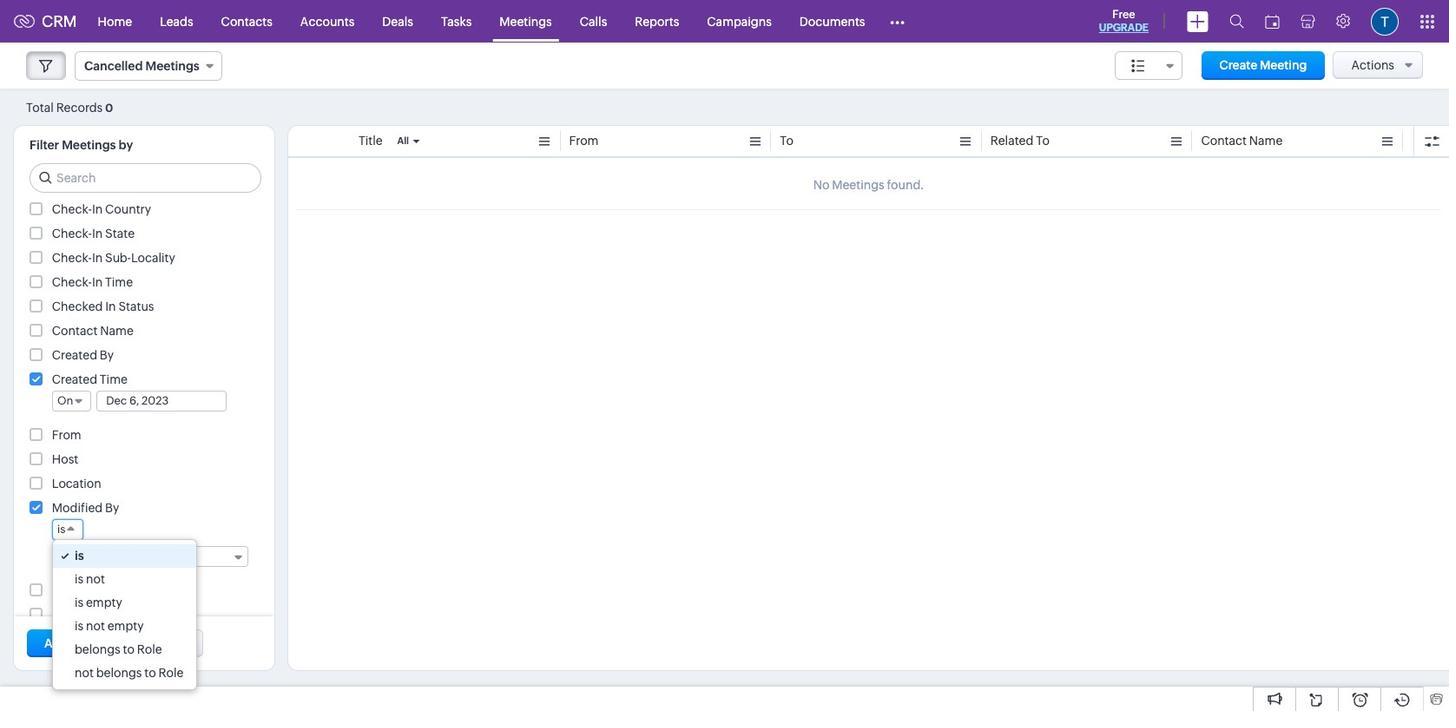 Task type: vqa. For each thing, say whether or not it's contained in the screenshot.
2nd Modified from the top
yes



Task type: describe. For each thing, give the bounding box(es) containing it.
title
[[359, 134, 383, 148]]

modified by
[[52, 501, 119, 515]]

belongs to role
[[75, 643, 162, 656]]

apply filter
[[44, 637, 109, 650]]

documents link
[[786, 0, 879, 42]]

in for country
[[92, 202, 103, 216]]

campaigns link
[[693, 0, 786, 42]]

created for created by
[[52, 348, 97, 362]]

filter meetings by
[[30, 138, 133, 152]]

time for created time
[[100, 373, 128, 386]]

check- for check-in sub-locality
[[52, 251, 92, 265]]

checked
[[52, 300, 103, 313]]

apply filter button
[[27, 630, 127, 657]]

0 horizontal spatial contact
[[52, 324, 98, 338]]

state
[[105, 227, 135, 241]]

modified time
[[52, 584, 133, 597]]

is not empty
[[75, 619, 144, 633]]

home
[[98, 14, 132, 28]]

1 horizontal spatial related to
[[991, 134, 1050, 148]]

in for sub-
[[92, 251, 103, 265]]

0 horizontal spatial to
[[97, 608, 111, 622]]

country
[[105, 202, 151, 216]]

in for status
[[105, 300, 116, 313]]

role inside 'option'
[[137, 643, 162, 656]]

by
[[119, 138, 133, 152]]

in for state
[[92, 227, 103, 241]]

0 vertical spatial time
[[105, 275, 133, 289]]

location
[[52, 477, 101, 491]]

campaigns
[[707, 14, 772, 28]]

is for is not
[[75, 572, 83, 586]]

not belongs to role
[[75, 666, 184, 680]]

1 horizontal spatial related
[[991, 134, 1034, 148]]

check- for check-in country
[[52, 202, 92, 216]]

is for is empty
[[75, 596, 83, 610]]

1 vertical spatial from
[[52, 428, 81, 442]]

0
[[105, 101, 113, 114]]

is for is "option"
[[75, 549, 84, 563]]

contacts
[[221, 14, 273, 28]]

tasks
[[441, 14, 472, 28]]

is empty
[[75, 596, 122, 610]]

home link
[[84, 0, 146, 42]]

is inside field
[[57, 523, 65, 536]]

actions
[[1352, 58, 1395, 72]]

is for is not empty
[[75, 619, 83, 633]]

2 horizontal spatial to
[[1036, 134, 1050, 148]]

0 horizontal spatial meetings
[[62, 138, 116, 152]]

free
[[1113, 8, 1135, 21]]

1 horizontal spatial to
[[780, 134, 794, 148]]

1 horizontal spatial name
[[1249, 134, 1283, 148]]

created time
[[52, 373, 128, 386]]

calls
[[580, 14, 607, 28]]

Search text field
[[30, 164, 261, 192]]

1 horizontal spatial from
[[569, 134, 599, 148]]

clear
[[154, 637, 185, 650]]

upgrade
[[1099, 22, 1149, 34]]

total
[[26, 100, 54, 114]]

1 vertical spatial contact name
[[52, 324, 134, 338]]

reports
[[635, 14, 679, 28]]

check-in sub-locality
[[52, 251, 175, 265]]

records
[[56, 100, 103, 114]]

MMM D, YYYY text field
[[97, 392, 226, 411]]



Task type: locate. For each thing, give the bounding box(es) containing it.
not belongs to role option
[[53, 662, 197, 685]]

is empty option
[[53, 591, 197, 615]]

0 horizontal spatial related
[[52, 608, 95, 622]]

accounts
[[300, 14, 355, 28]]

0 vertical spatial filter
[[30, 138, 59, 152]]

not inside option
[[75, 666, 94, 680]]

1 vertical spatial meetings
[[62, 138, 116, 152]]

in left status
[[105, 300, 116, 313]]

related
[[991, 134, 1034, 148], [52, 608, 95, 622]]

2 vertical spatial time
[[105, 584, 133, 597]]

1 vertical spatial related to
[[52, 608, 111, 622]]

0 horizontal spatial contact name
[[52, 324, 134, 338]]

1 horizontal spatial contact
[[1201, 134, 1247, 148]]

is
[[57, 523, 65, 536], [75, 549, 84, 563], [75, 572, 83, 586], [75, 596, 83, 610], [75, 619, 83, 633]]

in for time
[[92, 275, 103, 289]]

1 horizontal spatial filter
[[80, 637, 109, 650]]

0 vertical spatial related to
[[991, 134, 1050, 148]]

1 vertical spatial belongs
[[96, 666, 142, 680]]

locality
[[131, 251, 175, 265]]

0 vertical spatial to
[[123, 643, 135, 656]]

0 vertical spatial related
[[991, 134, 1034, 148]]

is inside "option"
[[75, 549, 84, 563]]

0 horizontal spatial from
[[52, 428, 81, 442]]

0 horizontal spatial name
[[100, 324, 134, 338]]

not
[[86, 572, 105, 586], [86, 619, 105, 633], [75, 666, 94, 680]]

belongs
[[75, 643, 120, 656], [96, 666, 142, 680]]

create
[[1220, 58, 1258, 72]]

1 vertical spatial time
[[100, 373, 128, 386]]

0 vertical spatial not
[[86, 572, 105, 586]]

role down clear
[[159, 666, 184, 680]]

contact name down "create"
[[1201, 134, 1283, 148]]

check-in time
[[52, 275, 133, 289]]

reports link
[[621, 0, 693, 42]]

1 vertical spatial modified
[[52, 584, 103, 597]]

by for created by
[[100, 348, 114, 362]]

0 vertical spatial belongs
[[75, 643, 120, 656]]

meetings link
[[486, 0, 566, 42]]

time right is not
[[105, 584, 133, 597]]

created by
[[52, 348, 114, 362]]

1 vertical spatial empty
[[107, 619, 144, 633]]

2 check- from the top
[[52, 227, 92, 241]]

1 vertical spatial by
[[105, 501, 119, 515]]

in left the state
[[92, 227, 103, 241]]

deals link
[[368, 0, 427, 42]]

0 vertical spatial contact name
[[1201, 134, 1283, 148]]

created for created time
[[52, 373, 97, 386]]

meetings
[[500, 14, 552, 28], [62, 138, 116, 152]]

by up is "option"
[[105, 501, 119, 515]]

contacts link
[[207, 0, 286, 42]]

create meeting
[[1220, 58, 1307, 72]]

modified up is not empty
[[52, 584, 103, 597]]

related to
[[991, 134, 1050, 148], [52, 608, 111, 622]]

not for is not empty
[[86, 619, 105, 633]]

0 vertical spatial role
[[137, 643, 162, 656]]

belongs down belongs to role
[[96, 666, 142, 680]]

1 vertical spatial not
[[86, 619, 105, 633]]

in up 'checked in status'
[[92, 275, 103, 289]]

leads link
[[146, 0, 207, 42]]

1 vertical spatial name
[[100, 324, 134, 338]]

1 vertical spatial role
[[159, 666, 184, 680]]

deals
[[382, 14, 413, 28]]

2 created from the top
[[52, 373, 97, 386]]

meetings left calls link
[[500, 14, 552, 28]]

name down 'create meeting' button at the top right of page
[[1249, 134, 1283, 148]]

to inside belongs to role 'option'
[[123, 643, 135, 656]]

created down created by
[[52, 373, 97, 386]]

1 vertical spatial contact
[[52, 324, 98, 338]]

filter inside button
[[80, 637, 109, 650]]

check- down check-in country
[[52, 227, 92, 241]]

modified
[[52, 501, 103, 515], [52, 584, 103, 597]]

modified up is field
[[52, 501, 103, 515]]

0 vertical spatial by
[[100, 348, 114, 362]]

filter down is not empty
[[80, 637, 109, 650]]

contact down checked
[[52, 324, 98, 338]]

0 vertical spatial modified
[[52, 501, 103, 515]]

empty down is empty option
[[107, 619, 144, 633]]

check- up checked
[[52, 275, 92, 289]]

in left sub-
[[92, 251, 103, 265]]

to
[[780, 134, 794, 148], [1036, 134, 1050, 148], [97, 608, 111, 622]]

1 horizontal spatial to
[[144, 666, 156, 680]]

0 horizontal spatial filter
[[30, 138, 59, 152]]

role
[[137, 643, 162, 656], [159, 666, 184, 680]]

0 vertical spatial empty
[[86, 596, 122, 610]]

modified for modified time
[[52, 584, 103, 597]]

in up check-in state
[[92, 202, 103, 216]]

role up not belongs to role
[[137, 643, 162, 656]]

status
[[118, 300, 154, 313]]

by for modified by
[[105, 501, 119, 515]]

belongs down is not empty
[[75, 643, 120, 656]]

1 check- from the top
[[52, 202, 92, 216]]

accounts link
[[286, 0, 368, 42]]

is up is empty
[[75, 572, 83, 586]]

empty
[[86, 596, 122, 610], [107, 619, 144, 633]]

time for modified time
[[105, 584, 133, 597]]

1 vertical spatial filter
[[80, 637, 109, 650]]

empty up is not empty
[[86, 596, 122, 610]]

create meeting button
[[1202, 51, 1325, 80]]

in
[[92, 202, 103, 216], [92, 227, 103, 241], [92, 251, 103, 265], [92, 275, 103, 289], [105, 300, 116, 313]]

by up created time
[[100, 348, 114, 362]]

not down apply filter button
[[75, 666, 94, 680]]

is not empty option
[[53, 615, 197, 638]]

check- up check-in time
[[52, 251, 92, 265]]

0 vertical spatial meetings
[[500, 14, 552, 28]]

is field
[[52, 519, 84, 540]]

contact name up created by
[[52, 324, 134, 338]]

apply
[[44, 637, 78, 650]]

by
[[100, 348, 114, 362], [105, 501, 119, 515]]

to down the is not empty option
[[123, 643, 135, 656]]

name down 'checked in status'
[[100, 324, 134, 338]]

list box containing is
[[53, 540, 197, 689]]

belongs inside option
[[96, 666, 142, 680]]

filter
[[30, 138, 59, 152], [80, 637, 109, 650]]

leads
[[160, 14, 193, 28]]

3 check- from the top
[[52, 251, 92, 265]]

to down belongs to role 'option'
[[144, 666, 156, 680]]

calls link
[[566, 0, 621, 42]]

to inside not belongs to role option
[[144, 666, 156, 680]]

all
[[397, 135, 409, 146]]

is down modified by
[[57, 523, 65, 536]]

crm link
[[14, 12, 77, 30]]

is option
[[53, 544, 197, 568]]

tasks link
[[427, 0, 486, 42]]

belongs inside 'option'
[[75, 643, 120, 656]]

check-in state
[[52, 227, 135, 241]]

1 created from the top
[[52, 348, 97, 362]]

1 vertical spatial related
[[52, 608, 95, 622]]

from
[[569, 134, 599, 148], [52, 428, 81, 442]]

2 vertical spatial not
[[75, 666, 94, 680]]

is up is not
[[75, 549, 84, 563]]

to
[[123, 643, 135, 656], [144, 666, 156, 680]]

is not option
[[53, 568, 197, 591]]

not for is not
[[86, 572, 105, 586]]

2 modified from the top
[[52, 584, 103, 597]]

created up created time
[[52, 348, 97, 362]]

time down sub-
[[105, 275, 133, 289]]

time
[[105, 275, 133, 289], [100, 373, 128, 386], [105, 584, 133, 597]]

filter down total
[[30, 138, 59, 152]]

crm
[[42, 12, 77, 30]]

checked in status
[[52, 300, 154, 313]]

check- for check-in state
[[52, 227, 92, 241]]

contact down "create"
[[1201, 134, 1247, 148]]

free upgrade
[[1099, 8, 1149, 34]]

is down is not
[[75, 596, 83, 610]]

total records 0
[[26, 100, 113, 114]]

4 check- from the top
[[52, 275, 92, 289]]

name
[[1249, 134, 1283, 148], [100, 324, 134, 338]]

meeting
[[1260, 58, 1307, 72]]

belongs to role option
[[53, 638, 197, 662]]

1 vertical spatial created
[[52, 373, 97, 386]]

sub-
[[105, 251, 131, 265]]

1 horizontal spatial contact name
[[1201, 134, 1283, 148]]

modified for modified by
[[52, 501, 103, 515]]

meetings left by
[[62, 138, 116, 152]]

check- for check-in time
[[52, 275, 92, 289]]

0 vertical spatial created
[[52, 348, 97, 362]]

not down is empty
[[86, 619, 105, 633]]

contact
[[1201, 134, 1247, 148], [52, 324, 98, 338]]

0 vertical spatial from
[[569, 134, 599, 148]]

created
[[52, 348, 97, 362], [52, 373, 97, 386]]

1 horizontal spatial meetings
[[500, 14, 552, 28]]

is up apply filter
[[75, 619, 83, 633]]

contact name
[[1201, 134, 1283, 148], [52, 324, 134, 338]]

check-in country
[[52, 202, 151, 216]]

1 vertical spatial to
[[144, 666, 156, 680]]

1 modified from the top
[[52, 501, 103, 515]]

documents
[[800, 14, 865, 28]]

is not
[[75, 572, 105, 586]]

check-
[[52, 202, 92, 216], [52, 227, 92, 241], [52, 251, 92, 265], [52, 275, 92, 289]]

list box
[[53, 540, 197, 689]]

role inside option
[[159, 666, 184, 680]]

host
[[52, 452, 78, 466]]

time down created by
[[100, 373, 128, 386]]

0 horizontal spatial to
[[123, 643, 135, 656]]

check- up check-in state
[[52, 202, 92, 216]]

0 horizontal spatial related to
[[52, 608, 111, 622]]

not up is empty
[[86, 572, 105, 586]]

0 vertical spatial name
[[1249, 134, 1283, 148]]

0 vertical spatial contact
[[1201, 134, 1247, 148]]



